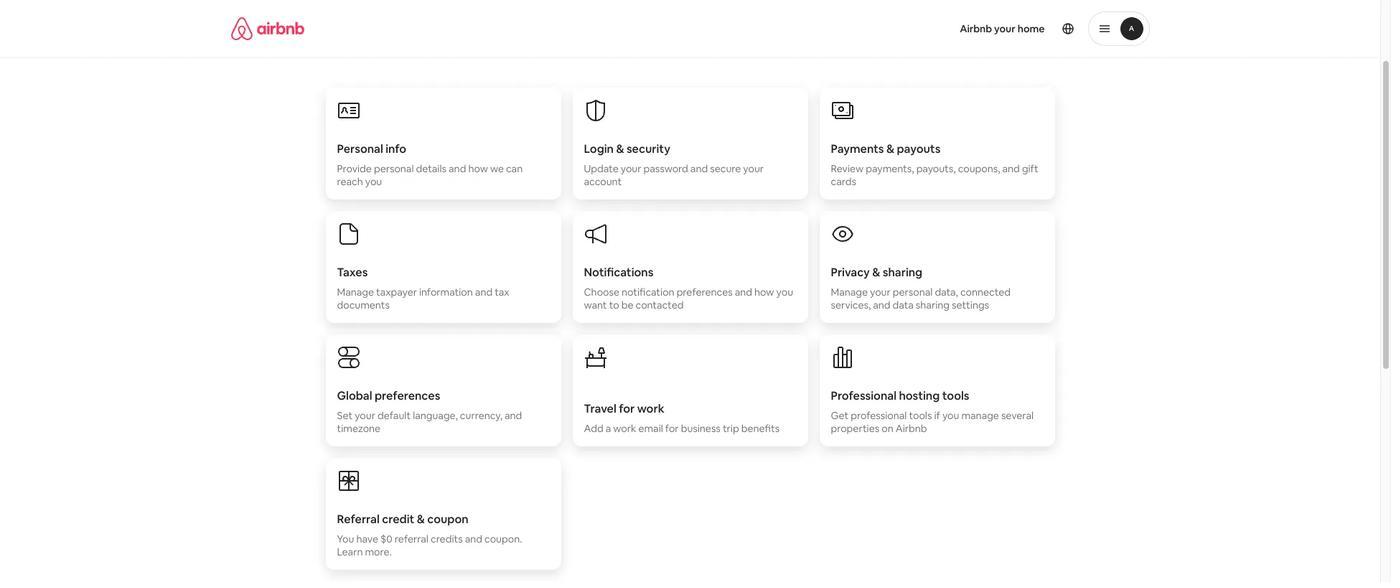 Task type: locate. For each thing, give the bounding box(es) containing it.
1 vertical spatial personal
[[893, 286, 933, 299]]

preferences
[[677, 286, 733, 299], [375, 388, 440, 404]]

1 vertical spatial tools
[[909, 409, 932, 422]]

payments
[[831, 141, 884, 157]]

manage inside privacy & sharing manage your personal data, connected services, and data sharing settings
[[831, 286, 868, 299]]

0 vertical spatial you
[[365, 175, 382, 188]]

manage down taxes
[[337, 286, 374, 299]]

tools left if
[[909, 409, 932, 422]]

0 vertical spatial personal
[[374, 162, 414, 175]]

work up email
[[637, 401, 665, 416]]

taxes manage taxpayer information and tax documents
[[337, 265, 510, 312]]

and inside "login & security update your password and secure your account"
[[691, 162, 708, 175]]

how
[[468, 162, 488, 175], [755, 286, 774, 299]]

sharing
[[883, 265, 923, 280], [916, 299, 950, 312]]

0 vertical spatial tools
[[943, 388, 970, 404]]

& for payments
[[887, 141, 895, 157]]

0 horizontal spatial manage
[[337, 286, 374, 299]]

airbnb left home
[[960, 22, 992, 35]]

for right travel
[[619, 401, 635, 416]]

1 vertical spatial airbnb
[[896, 422, 927, 435]]

sharing right data
[[916, 299, 950, 312]]

gift
[[1022, 162, 1039, 175]]

data,
[[935, 286, 958, 299]]

airbnb inside profile element
[[960, 22, 992, 35]]

personal inside personal info provide personal details and how we can reach you
[[374, 162, 414, 175]]

1 horizontal spatial airbnb
[[960, 22, 992, 35]]

& up referral
[[417, 512, 425, 527]]

sharing up data
[[883, 265, 923, 280]]

referral credit & coupon you have $0 referral credits and coupon. learn more.
[[337, 512, 522, 559]]

tools
[[943, 388, 970, 404], [909, 409, 932, 422]]

& inside "login & security update your password and secure your account"
[[616, 141, 624, 157]]

your right secure
[[743, 162, 764, 175]]

0 vertical spatial work
[[637, 401, 665, 416]]

you right reach
[[365, 175, 382, 188]]

global preferences set your default language, currency, and timezone
[[337, 388, 522, 435]]

credit
[[382, 512, 415, 527]]

taxpayer
[[376, 286, 417, 299]]

several
[[1002, 409, 1034, 422]]

0 horizontal spatial personal
[[374, 162, 414, 175]]

your left home
[[995, 22, 1016, 35]]

preferences up default
[[375, 388, 440, 404]]

your
[[995, 22, 1016, 35], [621, 162, 642, 175], [743, 162, 764, 175], [870, 286, 891, 299], [355, 409, 375, 422]]

manage
[[337, 286, 374, 299], [831, 286, 868, 299]]

$0
[[381, 533, 393, 546]]

payouts,
[[917, 162, 956, 175]]

and
[[449, 162, 466, 175], [691, 162, 708, 175], [1003, 162, 1020, 175], [475, 286, 493, 299], [735, 286, 753, 299], [873, 299, 891, 312], [505, 409, 522, 422], [465, 533, 483, 546]]

notifications choose notification preferences and how you want to be contacted
[[584, 265, 793, 312]]

for right email
[[666, 422, 679, 435]]

coupons,
[[958, 162, 1001, 175]]

1 horizontal spatial preferences
[[677, 286, 733, 299]]

travel for work add a work email for business trip benefits
[[584, 401, 780, 435]]

1 horizontal spatial for
[[666, 422, 679, 435]]

and inside "notifications choose notification preferences and how you want to be contacted"
[[735, 286, 753, 299]]

&
[[616, 141, 624, 157], [887, 141, 895, 157], [873, 265, 881, 280], [417, 512, 425, 527]]

your right set
[[355, 409, 375, 422]]

provide
[[337, 162, 372, 175]]

and inside privacy & sharing manage your personal data, connected services, and data sharing settings
[[873, 299, 891, 312]]

payments & payouts review payments, payouts, coupons, and gift cards
[[831, 141, 1039, 188]]

connected
[[961, 286, 1011, 299]]

& inside privacy & sharing manage your personal data, connected services, and data sharing settings
[[873, 265, 881, 280]]

1 manage from the left
[[337, 286, 374, 299]]

benefits
[[742, 422, 780, 435]]

work right a
[[613, 422, 636, 435]]

learn
[[337, 546, 363, 559]]

and inside global preferences set your default language, currency, and timezone
[[505, 409, 522, 422]]

0 vertical spatial how
[[468, 162, 488, 175]]

tools up manage
[[943, 388, 970, 404]]

your inside airbnb your home link
[[995, 22, 1016, 35]]

and inside payments & payouts review payments, payouts, coupons, and gift cards
[[1003, 162, 1020, 175]]

professional hosting tools get professional tools if you manage several properties on airbnb
[[831, 388, 1034, 435]]

0 vertical spatial preferences
[[677, 286, 733, 299]]

1 horizontal spatial manage
[[831, 286, 868, 299]]

0 vertical spatial airbnb
[[960, 22, 992, 35]]

& right privacy
[[873, 265, 881, 280]]

airbnb right on
[[896, 422, 927, 435]]

review
[[831, 162, 864, 175]]

account
[[584, 175, 622, 188]]

& up payments,
[[887, 141, 895, 157]]

1 horizontal spatial you
[[777, 286, 793, 299]]

0 horizontal spatial how
[[468, 162, 488, 175]]

& inside referral credit & coupon you have $0 referral credits and coupon. learn more.
[[417, 512, 425, 527]]

contacted
[[636, 299, 684, 312]]

business
[[681, 422, 721, 435]]

airbnb your home link
[[952, 14, 1054, 44]]

personal left the data,
[[893, 286, 933, 299]]

for
[[619, 401, 635, 416], [666, 422, 679, 435]]

2 manage from the left
[[831, 286, 868, 299]]

& inside payments & payouts review payments, payouts, coupons, and gift cards
[[887, 141, 895, 157]]

0 horizontal spatial you
[[365, 175, 382, 188]]

and inside personal info provide personal details and how we can reach you
[[449, 162, 466, 175]]

1 vertical spatial you
[[777, 286, 793, 299]]

password
[[644, 162, 688, 175]]

payouts
[[897, 141, 941, 157]]

info
[[386, 141, 407, 157]]

you right if
[[943, 409, 960, 422]]

choose
[[584, 286, 620, 299]]

taxes
[[337, 265, 368, 280]]

2 vertical spatial you
[[943, 409, 960, 422]]

be
[[622, 299, 634, 312]]

0 horizontal spatial for
[[619, 401, 635, 416]]

personal
[[374, 162, 414, 175], [893, 286, 933, 299]]

airbnb
[[960, 22, 992, 35], [896, 422, 927, 435]]

your left data
[[870, 286, 891, 299]]

you left services,
[[777, 286, 793, 299]]

credits
[[431, 533, 463, 546]]

personal inside privacy & sharing manage your personal data, connected services, and data sharing settings
[[893, 286, 933, 299]]

0 horizontal spatial preferences
[[375, 388, 440, 404]]

0 vertical spatial for
[[619, 401, 635, 416]]

manage
[[962, 409, 999, 422]]

have
[[356, 533, 378, 546]]

1 horizontal spatial work
[[637, 401, 665, 416]]

and inside taxes manage taxpayer information and tax documents
[[475, 286, 493, 299]]

personal down info
[[374, 162, 414, 175]]

preferences right notification
[[677, 286, 733, 299]]

1 vertical spatial preferences
[[375, 388, 440, 404]]

referral
[[395, 533, 429, 546]]

secure
[[710, 162, 741, 175]]

notification
[[622, 286, 675, 299]]

login & security update your password and secure your account
[[584, 141, 764, 188]]

timezone
[[337, 422, 381, 435]]

0 horizontal spatial airbnb
[[896, 422, 927, 435]]

manage down privacy
[[831, 286, 868, 299]]

work
[[637, 401, 665, 416], [613, 422, 636, 435]]

2 horizontal spatial you
[[943, 409, 960, 422]]

1 horizontal spatial tools
[[943, 388, 970, 404]]

1 horizontal spatial personal
[[893, 286, 933, 299]]

how inside personal info provide personal details and how we can reach you
[[468, 162, 488, 175]]

information
[[419, 286, 473, 299]]

your inside global preferences set your default language, currency, and timezone
[[355, 409, 375, 422]]

0 horizontal spatial work
[[613, 422, 636, 435]]

you
[[365, 175, 382, 188], [777, 286, 793, 299], [943, 409, 960, 422]]

global
[[337, 388, 372, 404]]

you inside personal info provide personal details and how we can reach you
[[365, 175, 382, 188]]

airbnb your home
[[960, 22, 1045, 35]]

1 horizontal spatial how
[[755, 286, 774, 299]]

& right login
[[616, 141, 624, 157]]

1 vertical spatial how
[[755, 286, 774, 299]]

& for login
[[616, 141, 624, 157]]

trip
[[723, 422, 739, 435]]

tax
[[495, 286, 510, 299]]

set
[[337, 409, 353, 422]]

1 vertical spatial for
[[666, 422, 679, 435]]



Task type: vqa. For each thing, say whether or not it's contained in the screenshot.


Task type: describe. For each thing, give the bounding box(es) containing it.
personal
[[337, 141, 383, 157]]

to
[[609, 299, 619, 312]]

0 horizontal spatial tools
[[909, 409, 932, 422]]

you inside professional hosting tools get professional tools if you manage several properties on airbnb
[[943, 409, 960, 422]]

reach
[[337, 175, 363, 188]]

cards
[[831, 175, 857, 188]]

on
[[882, 422, 894, 435]]

you
[[337, 533, 354, 546]]

professional
[[851, 409, 907, 422]]

properties
[[831, 422, 880, 435]]

coupon
[[427, 512, 469, 527]]

login
[[584, 141, 614, 157]]

manage inside taxes manage taxpayer information and tax documents
[[337, 286, 374, 299]]

privacy
[[831, 265, 870, 280]]

coupon.
[[485, 533, 522, 546]]

how inside "notifications choose notification preferences and how you want to be contacted"
[[755, 286, 774, 299]]

a
[[606, 422, 611, 435]]

currency,
[[460, 409, 503, 422]]

preferences inside global preferences set your default language, currency, and timezone
[[375, 388, 440, 404]]

security
[[627, 141, 671, 157]]

preferences inside "notifications choose notification preferences and how you want to be contacted"
[[677, 286, 733, 299]]

add
[[584, 422, 604, 435]]

data
[[893, 299, 914, 312]]

want
[[584, 299, 607, 312]]

get
[[831, 409, 849, 422]]

settings
[[952, 299, 989, 312]]

home
[[1018, 22, 1045, 35]]

if
[[934, 409, 941, 422]]

you inside "notifications choose notification preferences and how you want to be contacted"
[[777, 286, 793, 299]]

payments,
[[866, 162, 914, 175]]

services,
[[831, 299, 871, 312]]

hosting
[[899, 388, 940, 404]]

1 vertical spatial work
[[613, 422, 636, 435]]

update
[[584, 162, 619, 175]]

your inside privacy & sharing manage your personal data, connected services, and data sharing settings
[[870, 286, 891, 299]]

notifications
[[584, 265, 654, 280]]

travel
[[584, 401, 617, 416]]

professional
[[831, 388, 897, 404]]

0 vertical spatial sharing
[[883, 265, 923, 280]]

email
[[639, 422, 663, 435]]

can
[[506, 162, 523, 175]]

language,
[[413, 409, 458, 422]]

airbnb inside professional hosting tools get professional tools if you manage several properties on airbnb
[[896, 422, 927, 435]]

privacy & sharing manage your personal data, connected services, and data sharing settings
[[831, 265, 1011, 312]]

more.
[[365, 546, 392, 559]]

1 vertical spatial sharing
[[916, 299, 950, 312]]

default
[[378, 409, 411, 422]]

details
[[416, 162, 447, 175]]

& for privacy
[[873, 265, 881, 280]]

profile element
[[708, 0, 1150, 57]]

referral
[[337, 512, 380, 527]]

personal info provide personal details and how we can reach you
[[337, 141, 523, 188]]

documents
[[337, 299, 390, 312]]

we
[[490, 162, 504, 175]]

and inside referral credit & coupon you have $0 referral credits and coupon. learn more.
[[465, 533, 483, 546]]

your down security
[[621, 162, 642, 175]]



